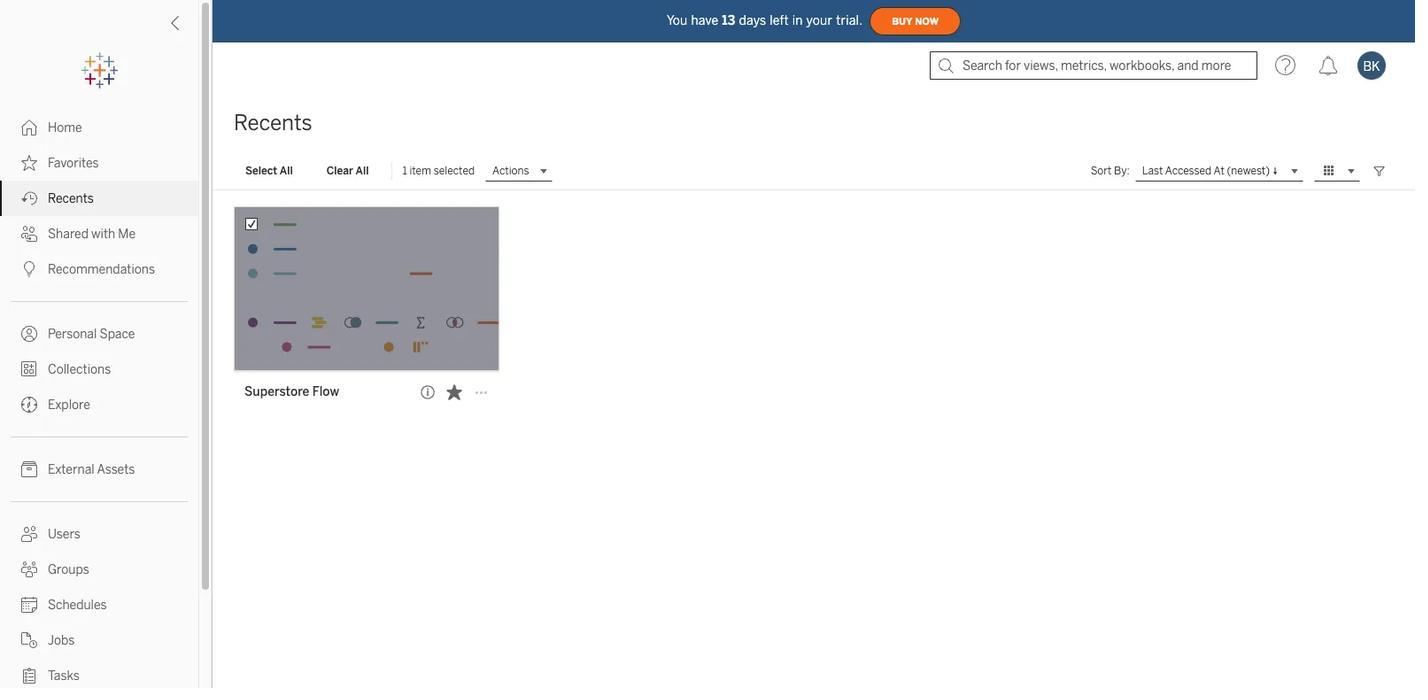Task type: describe. For each thing, give the bounding box(es) containing it.
all for clear all
[[356, 165, 369, 177]]

13
[[722, 13, 735, 28]]

1
[[402, 165, 407, 177]]

external assets link
[[0, 452, 198, 487]]

jobs
[[48, 633, 75, 648]]

personal space
[[48, 327, 135, 342]]

sort
[[1091, 165, 1112, 177]]

clear
[[326, 165, 353, 177]]

shared with me
[[48, 227, 136, 242]]

explore
[[48, 398, 90, 413]]

with
[[91, 227, 115, 242]]

flow
[[312, 384, 339, 399]]

sort by:
[[1091, 165, 1130, 177]]

tasks
[[48, 669, 80, 684]]

home
[[48, 120, 82, 135]]

recommendations link
[[0, 251, 198, 287]]

days
[[739, 13, 766, 28]]

Search for views, metrics, workbooks, and more text field
[[930, 51, 1257, 80]]

recommendations
[[48, 262, 155, 277]]

groups link
[[0, 552, 198, 587]]

assets
[[97, 462, 135, 477]]

users
[[48, 527, 80, 542]]

shared
[[48, 227, 89, 242]]

users link
[[0, 516, 198, 552]]

buy now button
[[870, 7, 961, 35]]

grid view image
[[1321, 163, 1337, 179]]

space
[[100, 327, 135, 342]]

last accessed at (newest) button
[[1135, 160, 1303, 182]]

superstore flow
[[244, 384, 339, 399]]

select
[[245, 165, 277, 177]]

(newest)
[[1227, 164, 1270, 176]]

main navigation. press the up and down arrow keys to access links. element
[[0, 110, 198, 688]]

select all button
[[234, 160, 304, 182]]

clear all button
[[315, 160, 380, 182]]

explore link
[[0, 387, 198, 422]]

schedules link
[[0, 587, 198, 623]]

0 vertical spatial recents
[[234, 110, 312, 135]]

trial.
[[836, 13, 863, 28]]

all for select all
[[280, 165, 293, 177]]

your
[[806, 13, 832, 28]]



Task type: vqa. For each thing, say whether or not it's contained in the screenshot.
Never at the left of the page
no



Task type: locate. For each thing, give the bounding box(es) containing it.
in
[[792, 13, 803, 28]]

all inside 'button'
[[356, 165, 369, 177]]

all right select
[[280, 165, 293, 177]]

actions
[[492, 165, 529, 177]]

last accessed at (newest)
[[1142, 164, 1270, 176]]

home link
[[0, 110, 198, 145]]

tasks link
[[0, 658, 198, 688]]

2 all from the left
[[356, 165, 369, 177]]

1 horizontal spatial all
[[356, 165, 369, 177]]

actions button
[[485, 160, 552, 182]]

all right clear
[[356, 165, 369, 177]]

collections link
[[0, 352, 198, 387]]

1 horizontal spatial recents
[[234, 110, 312, 135]]

shared with me link
[[0, 216, 198, 251]]

me
[[118, 227, 136, 242]]

0 horizontal spatial all
[[280, 165, 293, 177]]

1 vertical spatial recents
[[48, 191, 94, 206]]

now
[[915, 15, 939, 27]]

have
[[691, 13, 718, 28]]

superstore
[[244, 384, 309, 399]]

by:
[[1114, 165, 1130, 177]]

you have 13 days left in your trial.
[[667, 13, 863, 28]]

personal
[[48, 327, 97, 342]]

favorites
[[48, 156, 99, 171]]

last
[[1142, 164, 1163, 176]]

all inside button
[[280, 165, 293, 177]]

favorites link
[[0, 145, 198, 181]]

buy
[[892, 15, 912, 27]]

1 all from the left
[[280, 165, 293, 177]]

recents link
[[0, 181, 198, 216]]

selected
[[434, 165, 475, 177]]

all
[[280, 165, 293, 177], [356, 165, 369, 177]]

recents up shared
[[48, 191, 94, 206]]

external
[[48, 462, 94, 477]]

buy now
[[892, 15, 939, 27]]

recents
[[234, 110, 312, 135], [48, 191, 94, 206]]

schedules
[[48, 598, 107, 613]]

left
[[770, 13, 789, 28]]

personal space link
[[0, 316, 198, 352]]

collections
[[48, 362, 111, 377]]

1 item selected
[[402, 165, 475, 177]]

recents up select all button
[[234, 110, 312, 135]]

select all
[[245, 165, 293, 177]]

recents inside main navigation. press the up and down arrow keys to access links. element
[[48, 191, 94, 206]]

you
[[667, 13, 688, 28]]

jobs link
[[0, 623, 198, 658]]

0 horizontal spatial recents
[[48, 191, 94, 206]]

item
[[409, 165, 431, 177]]

clear all
[[326, 165, 369, 177]]

groups
[[48, 562, 89, 577]]

at
[[1214, 164, 1224, 176]]

external assets
[[48, 462, 135, 477]]

navigation panel element
[[0, 53, 198, 688]]

accessed
[[1165, 164, 1212, 176]]



